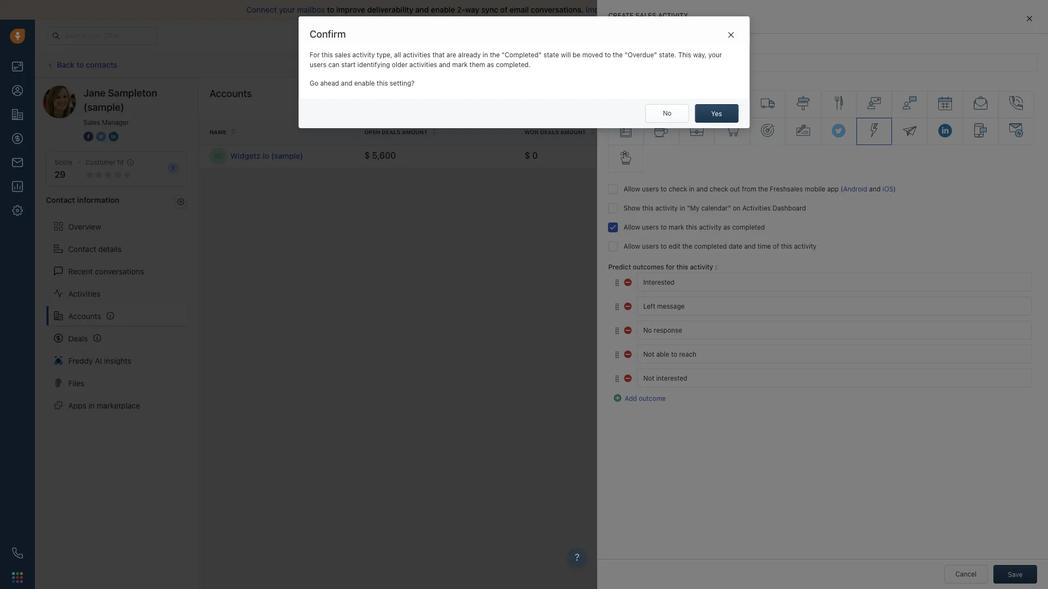 Task type: locate. For each thing, give the bounding box(es) containing it.
1 horizontal spatial as
[[723, 223, 730, 232]]

amount right 'open'
[[402, 129, 428, 135]]

and up "my
[[696, 185, 708, 193]]

refresh.
[[577, 60, 600, 69]]

0 vertical spatial of
[[500, 5, 508, 14]]

sync
[[481, 5, 498, 14]]

1 allow from the top
[[624, 185, 640, 193]]

freshworks switcher image
[[12, 573, 23, 583]]

1 horizontal spatial activities
[[742, 204, 771, 213]]

minus filled image
[[624, 325, 633, 334], [624, 373, 633, 382]]

activity left "you"
[[658, 11, 688, 20]]

0 horizontal spatial activities
[[68, 289, 100, 298]]

0 vertical spatial from
[[772, 5, 789, 14]]

add account
[[992, 93, 1031, 102]]

add
[[992, 93, 1005, 102], [625, 395, 637, 403]]

for
[[310, 51, 320, 59]]

trial
[[765, 32, 776, 39]]

"overdue"
[[625, 51, 657, 59]]

1 horizontal spatial add
[[992, 93, 1005, 102]]

allow down show
[[624, 223, 640, 232]]

1 vertical spatial add
[[625, 395, 637, 403]]

1 deals from the left
[[382, 129, 400, 135]]

details
[[98, 244, 122, 254]]

1 minus filled image from the top
[[624, 325, 633, 334]]

marketplace
[[97, 401, 140, 410]]

and down that
[[439, 60, 451, 69]]

0 vertical spatial contact
[[46, 196, 75, 205]]

as right 'them' at the top left of page
[[487, 60, 494, 69]]

sampleton
[[108, 87, 157, 99]]

1 vertical spatial from
[[742, 185, 756, 193]]

start right can
[[341, 60, 356, 69]]

activities
[[403, 51, 431, 59], [410, 60, 437, 69]]

add left "account"
[[992, 93, 1005, 102]]

(sample) down "jane"
[[84, 102, 124, 113]]

email
[[620, 60, 637, 69]]

1 horizontal spatial amount
[[560, 129, 586, 135]]

to right moved
[[605, 51, 611, 59]]

to inside for this sales activity type, all activities that are already in the "completed" state will be moved to the "overdue" state. this way, your users can start identifying older activities and mark them as completed.
[[605, 51, 611, 59]]

0 horizontal spatial contacts
[[86, 60, 117, 69]]

from right the out
[[742, 185, 756, 193]]

contacts down search your crm... text field
[[86, 60, 117, 69]]

this down "my
[[686, 223, 697, 232]]

contact up recent
[[68, 244, 96, 254]]

will
[[561, 51, 571, 59]]

contact for contact information
[[46, 196, 75, 205]]

0 vertical spatial minus filled image
[[624, 277, 633, 286]]

Give your sales activity a name text field
[[608, 54, 1037, 72]]

time right contacted
[[738, 129, 752, 135]]

2 amount from the left
[[560, 129, 586, 135]]

start up your
[[753, 5, 770, 14]]

all up older
[[394, 51, 401, 59]]

allow users to mark this activity as completed
[[624, 223, 765, 232]]

and inside for this sales activity type, all activities that are already in the "completed" state will be moved to the "overdue" state. this way, your users can start identifying older activities and mark them as completed.
[[439, 60, 451, 69]]

mark down are
[[452, 60, 468, 69]]

1 vertical spatial enable
[[354, 79, 375, 87]]

allow up predict
[[624, 243, 640, 251]]

no button
[[646, 104, 689, 123]]

calendar"
[[701, 204, 731, 213]]

amount right the won
[[560, 129, 586, 135]]

add inside button
[[992, 93, 1005, 102]]

0 horizontal spatial (sample)
[[84, 102, 124, 113]]

email
[[510, 5, 529, 14]]

0 vertical spatial add
[[992, 93, 1005, 102]]

allow for allow users to mark this activity as completed
[[624, 223, 640, 232]]

start
[[753, 5, 770, 14], [341, 60, 356, 69]]

0 vertical spatial ui drag handle image
[[614, 279, 620, 287]]

0 vertical spatial mark
[[452, 60, 468, 69]]

ui drag handle image
[[614, 327, 620, 335], [614, 351, 620, 359], [614, 375, 620, 383]]

1 vertical spatial ui drag handle image
[[614, 351, 620, 359]]

activities down allow users to check in and check out from the freshsales mobile app ( android and ios )
[[742, 204, 771, 213]]

customer fit
[[86, 158, 124, 167]]

completed down on
[[732, 223, 765, 232]]

import all your sales data link
[[586, 5, 679, 14]]

0 vertical spatial activities
[[742, 204, 771, 213]]

time right date
[[758, 243, 771, 251]]

of right sync
[[500, 5, 508, 14]]

to right back
[[77, 60, 84, 69]]

cancel
[[956, 571, 977, 579]]

this down dashboard
[[781, 243, 792, 251]]

check left the out
[[710, 185, 728, 193]]

0 horizontal spatial amount
[[402, 129, 428, 135]]

give
[[608, 44, 622, 52]]

accounts up name
[[210, 88, 252, 99]]

0 horizontal spatial check
[[669, 185, 687, 193]]

check up "my
[[669, 185, 687, 193]]

for this sales activity type, all activities that are already in the "completed" state will be moved to the "overdue" state. this way, your users can start identifying older activities and mark them as completed.
[[310, 51, 722, 69]]

2 deals from the left
[[540, 129, 559, 135]]

0 horizontal spatial enable
[[354, 79, 375, 87]]

mailbox
[[297, 5, 325, 14]]

are
[[447, 51, 456, 59]]

from left scratch.
[[772, 5, 789, 14]]

back
[[57, 60, 75, 69]]

0 vertical spatial accounts
[[210, 88, 252, 99]]

0 horizontal spatial mark
[[452, 60, 468, 69]]

this
[[322, 51, 333, 59], [377, 79, 388, 87], [642, 204, 654, 213], [686, 223, 697, 232], [781, 243, 792, 251], [677, 263, 688, 271]]

0 horizontal spatial time
[[738, 129, 752, 135]]

0 horizontal spatial as
[[487, 60, 494, 69]]

1 horizontal spatial mark
[[669, 223, 684, 232]]

this right 'for'
[[677, 263, 688, 271]]

activity up identifying
[[352, 51, 375, 59]]

activities up older
[[403, 51, 431, 59]]

2 vertical spatial ui drag handle image
[[614, 375, 620, 383]]

$ for $ 5,600
[[364, 151, 370, 161]]

0 horizontal spatial all
[[394, 51, 401, 59]]

enable left 2-
[[431, 5, 455, 14]]

and left ios link
[[869, 185, 881, 193]]

connect your mailbox link
[[246, 5, 327, 14]]

0 vertical spatial as
[[487, 60, 494, 69]]

1 horizontal spatial deals
[[540, 129, 559, 135]]

contacts right related on the top right
[[872, 128, 904, 135]]

0 horizontal spatial start
[[341, 60, 356, 69]]

1 vertical spatial all
[[394, 51, 401, 59]]

mark up edit
[[669, 223, 684, 232]]

scratch.
[[791, 5, 821, 14]]

allow users to check in and check out from the freshsales mobile app ( android and ios )
[[624, 185, 896, 193]]

as up allow users to edit the completed date and time of this activity
[[723, 223, 730, 232]]

won
[[525, 129, 539, 135]]

0 vertical spatial ui drag handle image
[[614, 327, 620, 335]]

ends
[[777, 32, 791, 39]]

on
[[733, 204, 741, 213]]

(sample)
[[84, 102, 124, 113], [271, 151, 303, 161]]

confirm
[[310, 28, 346, 40]]

and right date
[[744, 243, 756, 251]]

all right the import
[[612, 5, 620, 14]]

3 allow from the top
[[624, 243, 640, 251]]

completed
[[732, 223, 765, 232], [694, 243, 727, 251]]

0 horizontal spatial add
[[625, 395, 637, 403]]

score 29
[[55, 158, 72, 180]]

allow
[[624, 185, 640, 193], [624, 223, 640, 232], [624, 243, 640, 251]]

allow for allow users to check in and check out from the freshsales mobile app ( android and ios )
[[624, 185, 640, 193]]

ios link
[[883, 185, 893, 193]]

overview
[[68, 222, 101, 231]]

1 vertical spatial completed
[[694, 243, 727, 251]]

2 vertical spatial minus filled image
[[624, 349, 633, 358]]

open deals amount
[[364, 129, 428, 135]]

this inside for this sales activity type, all activities that are already in the "completed" state will be moved to the "overdue" state. this way, your users can start identifying older activities and mark them as completed.
[[322, 51, 333, 59]]

ui drag handle image for third minus filled image from the bottom
[[614, 279, 620, 287]]

all
[[612, 5, 620, 14], [394, 51, 401, 59]]

minus filled image
[[624, 277, 633, 286], [624, 301, 633, 310], [624, 349, 633, 358]]

1 vertical spatial activities
[[68, 289, 100, 298]]

enable down identifying
[[354, 79, 375, 87]]

activities down recent
[[68, 289, 100, 298]]

of
[[500, 5, 508, 14], [773, 243, 779, 251]]

$ for $ 0
[[525, 151, 530, 161]]

tab panel
[[597, 0, 1048, 590]]

allow up show
[[624, 185, 640, 193]]

sms button
[[706, 55, 741, 74]]

:
[[715, 263, 717, 271]]

0 vertical spatial activities
[[403, 51, 431, 59]]

this up can
[[322, 51, 333, 59]]

manager
[[102, 118, 129, 127]]

0 vertical spatial contacts
[[86, 60, 117, 69]]

29 button
[[55, 170, 66, 180]]

1 horizontal spatial of
[[773, 243, 779, 251]]

activity down show this activity in "my calendar" on activities dashboard
[[699, 223, 722, 232]]

3 minus filled image from the top
[[624, 349, 633, 358]]

for
[[666, 263, 675, 271]]

and right "ahead"
[[341, 79, 352, 87]]

already
[[458, 51, 481, 59]]

in up 'them' at the top left of page
[[483, 51, 488, 59]]

1 ui drag handle image from the top
[[614, 279, 620, 287]]

back to contacts link
[[46, 56, 118, 73]]

contact information
[[46, 196, 119, 205]]

deals right the won
[[540, 129, 559, 135]]

1 check from the left
[[669, 185, 687, 193]]

out
[[730, 185, 740, 193]]

your left "mailbox"
[[279, 5, 295, 14]]

activity inside for this sales activity type, all activities that are already in the "completed" state will be moved to the "overdue" state. this way, your users can start identifying older activities and mark them as completed.
[[352, 51, 375, 59]]

ui drag handle image
[[614, 279, 620, 287], [614, 303, 620, 311]]

users for allow users to check in and check out from the freshsales mobile app ( android and ios )
[[642, 185, 659, 193]]

0 vertical spatial allow
[[624, 185, 640, 193]]

contact for contact details
[[68, 244, 96, 254]]

1 vertical spatial start
[[341, 60, 356, 69]]

your right way,
[[708, 51, 722, 59]]

apps
[[68, 401, 86, 410]]

conversations.
[[531, 5, 584, 14]]

activity left :
[[690, 263, 713, 271]]

minus filled image for third ui drag handle image from the bottom of the page
[[624, 325, 633, 334]]

in inside for this sales activity type, all activities that are already in the "completed" state will be moved to the "overdue" state. this way, your users can start identifying older activities and mark them as completed.
[[483, 51, 488, 59]]

your right give
[[624, 44, 638, 52]]

2 ui drag handle image from the top
[[614, 303, 620, 311]]

back to contacts
[[57, 60, 117, 69]]

1 vertical spatial (sample)
[[271, 151, 303, 161]]

1 $ from the left
[[364, 151, 370, 161]]

0 horizontal spatial deals
[[382, 129, 400, 135]]

0 horizontal spatial accounts
[[68, 311, 101, 321]]

0 horizontal spatial of
[[500, 5, 508, 14]]

your right the import
[[622, 5, 638, 14]]

completed up :
[[694, 243, 727, 251]]

1 horizontal spatial start
[[753, 5, 770, 14]]

0 vertical spatial minus filled image
[[624, 325, 633, 334]]

dialog
[[597, 0, 1048, 590]]

1 amount from the left
[[402, 129, 428, 135]]

1 ui drag handle image from the top
[[614, 327, 620, 335]]

1 vertical spatial contact
[[68, 244, 96, 254]]

2 allow from the top
[[624, 223, 640, 232]]

recent conversations
[[68, 267, 144, 276]]

2 minus filled image from the top
[[624, 301, 633, 310]]

users inside for this sales activity type, all activities that are already in the "completed" state will be moved to the "overdue" state. this way, your users can start identifying older activities and mark them as completed.
[[310, 60, 327, 69]]

what's new image
[[969, 32, 977, 40]]

1 vertical spatial minus filled image
[[624, 373, 633, 382]]

data
[[661, 5, 677, 14]]

1 horizontal spatial check
[[710, 185, 728, 193]]

1 horizontal spatial time
[[758, 243, 771, 251]]

time
[[738, 129, 752, 135], [758, 243, 771, 251]]

2 ui drag handle image from the top
[[614, 351, 620, 359]]

1 vertical spatial ui drag handle image
[[614, 303, 620, 311]]

$ left 5,600
[[364, 151, 370, 161]]

2 vertical spatial allow
[[624, 243, 640, 251]]

accounts up deals
[[68, 311, 101, 321]]

1 horizontal spatial contacts
[[872, 128, 904, 135]]

contact down 29
[[46, 196, 75, 205]]

0 vertical spatial start
[[753, 5, 770, 14]]

1 vertical spatial minus filled image
[[624, 301, 633, 310]]

1 horizontal spatial $
[[525, 151, 530, 161]]

information
[[77, 196, 119, 205]]

open
[[364, 129, 380, 135]]

0
[[532, 151, 538, 161]]

start inside for this sales activity type, all activities that are already in the "completed" state will be moved to the "overdue" state. this way, your users can start identifying older activities and mark them as completed.
[[341, 60, 356, 69]]

1 vertical spatial of
[[773, 243, 779, 251]]

2 $ from the left
[[525, 151, 530, 161]]

2 minus filled image from the top
[[624, 373, 633, 382]]

won deals amount
[[525, 129, 586, 135]]

0 vertical spatial time
[[738, 129, 752, 135]]

apps in marketplace
[[68, 401, 140, 410]]

None text field
[[637, 297, 1032, 316], [637, 321, 1032, 340], [637, 297, 1032, 316], [637, 321, 1032, 340]]

date
[[729, 243, 743, 251]]

(sample) right widgetz.io
[[271, 151, 303, 161]]

add for add outcome
[[625, 395, 637, 403]]

users
[[310, 60, 327, 69], [642, 185, 659, 193], [642, 223, 659, 232], [642, 243, 659, 251]]

5,600
[[372, 151, 396, 161]]

show
[[624, 204, 641, 213]]

contact
[[46, 196, 75, 205], [68, 244, 96, 254]]

recent
[[68, 267, 93, 276]]

of right date
[[773, 243, 779, 251]]

contacts
[[86, 60, 117, 69], [872, 128, 904, 135]]

1 horizontal spatial all
[[612, 5, 620, 14]]

add right 'plus filled' image
[[625, 395, 637, 403]]

widgetz.io (sample)
[[230, 151, 303, 161]]

explore
[[842, 31, 866, 39]]

0 vertical spatial (sample)
[[84, 102, 124, 113]]

jane
[[84, 87, 106, 99]]

$ left 0
[[525, 151, 530, 161]]

0 vertical spatial enable
[[431, 5, 455, 14]]

deals right 'open'
[[382, 129, 400, 135]]

this
[[678, 51, 691, 59]]

to left edit
[[661, 243, 667, 251]]

1 vertical spatial allow
[[624, 223, 640, 232]]

activities down that
[[410, 60, 437, 69]]

None text field
[[637, 273, 1032, 292], [637, 345, 1032, 364], [637, 369, 1032, 388], [637, 273, 1032, 292], [637, 345, 1032, 364], [637, 369, 1032, 388]]

in left 21
[[793, 32, 798, 39]]

email button
[[604, 55, 643, 74]]

0 horizontal spatial $
[[364, 151, 370, 161]]

1 horizontal spatial completed
[[732, 223, 765, 232]]

allow users to edit the completed date and time of this activity
[[624, 243, 817, 251]]



Task type: vqa. For each thing, say whether or not it's contained in the screenshot.
Freddy
yes



Task type: describe. For each thing, give the bounding box(es) containing it.
mark inside for this sales activity type, all activities that are already in the "completed" state will be moved to the "overdue" state. this way, your users can start identifying older activities and mark them as completed.
[[452, 60, 468, 69]]

1 vertical spatial accounts
[[68, 311, 101, 321]]

older
[[392, 60, 408, 69]]

android link
[[843, 185, 867, 193]]

name
[[689, 44, 706, 52]]

add outcome
[[625, 395, 666, 403]]

twitter circled image
[[96, 131, 106, 142]]

insights
[[104, 356, 131, 366]]

deliverability
[[367, 5, 413, 14]]

improve
[[336, 5, 365, 14]]

mobile
[[805, 185, 825, 193]]

widgetz.io
[[230, 151, 269, 161]]

facebook circled image
[[84, 131, 93, 142]]

call link
[[648, 55, 682, 74]]

you
[[689, 5, 702, 14]]

deals for won
[[540, 129, 559, 135]]

1 vertical spatial mark
[[669, 223, 684, 232]]

as inside for this sales activity type, all activities that are already in the "completed" state will be moved to the "overdue" state. this way, your users can start identifying older activities and mark them as completed.
[[487, 60, 494, 69]]

save
[[1008, 571, 1023, 579]]

1 vertical spatial contacts
[[872, 128, 904, 135]]

name
[[210, 129, 226, 135]]

dashboard
[[773, 204, 806, 213]]

allow for allow users to edit the completed date and time of this activity
[[624, 243, 640, 251]]

1 horizontal spatial (sample)
[[271, 151, 303, 161]]

files
[[68, 379, 84, 388]]

this right show
[[642, 204, 654, 213]]

"completed"
[[502, 51, 542, 59]]

in left "my
[[680, 204, 685, 213]]

conversations
[[95, 267, 144, 276]]

activity left the a
[[658, 44, 681, 52]]

this left 'setting?'
[[377, 79, 388, 87]]

0 vertical spatial all
[[612, 5, 620, 14]]

amount for won deals amount
[[560, 129, 586, 135]]

to up allow users to mark this activity as completed at the top of page
[[661, 185, 667, 193]]

your inside for this sales activity type, all activities that are already in the "completed" state will be moved to the "overdue" state. this way, your users can start identifying older activities and mark them as completed.
[[708, 51, 722, 59]]

explore plans link
[[836, 29, 890, 42]]

users for allow users to mark this activity as completed
[[642, 223, 659, 232]]

1 minus filled image from the top
[[624, 277, 633, 286]]

your
[[750, 32, 763, 39]]

tab panel containing create sales activity
[[597, 0, 1048, 590]]

minus filled image for third ui drag handle image
[[624, 373, 633, 382]]

to right "mailbox"
[[327, 5, 334, 14]]

Search your CRM... text field
[[48, 26, 157, 45]]

1 horizontal spatial from
[[772, 5, 789, 14]]

and right deliverability
[[415, 5, 429, 14]]

related contacts
[[845, 128, 904, 135]]

to up predict outcomes for this activity :
[[661, 223, 667, 232]]

show this activity in "my calendar" on activities dashboard
[[624, 204, 806, 213]]

0 horizontal spatial completed
[[694, 243, 727, 251]]

deals
[[68, 334, 88, 343]]

phone image
[[12, 548, 23, 559]]

1 horizontal spatial accounts
[[210, 88, 252, 99]]

sms
[[722, 60, 736, 69]]

29
[[55, 170, 66, 180]]

$ 5,600
[[364, 151, 396, 161]]

go
[[310, 79, 318, 87]]

call button
[[648, 55, 682, 74]]

state
[[544, 51, 559, 59]]

phone element
[[7, 543, 28, 564]]

2-
[[457, 5, 465, 14]]

dialog containing create sales activity
[[597, 0, 1048, 590]]

users for allow users to edit the completed date and time of this activity
[[642, 243, 659, 251]]

account
[[1006, 93, 1031, 102]]

can
[[328, 60, 339, 69]]

1 vertical spatial as
[[723, 223, 730, 232]]

ui drag handle image for 2nd minus filled image from the bottom
[[614, 303, 620, 311]]

(
[[841, 185, 843, 193]]

the up updates
[[490, 51, 500, 59]]

amount for open deals amount
[[402, 129, 428, 135]]

deals for open
[[382, 129, 400, 135]]

your inside tab panel
[[624, 44, 638, 52]]

add outcome link
[[614, 393, 666, 403]]

contacted
[[701, 129, 736, 135]]

jane sampleton (sample) sales manager
[[84, 87, 157, 127]]

confirm dialog
[[299, 16, 749, 128]]

save button
[[994, 566, 1037, 584]]

to right "have"
[[744, 5, 752, 14]]

freddy
[[68, 356, 93, 366]]

call
[[664, 60, 676, 69]]

updates available. click to refresh. link
[[477, 54, 606, 75]]

the right edit
[[682, 243, 692, 251]]

)
[[893, 185, 896, 193]]

activity down dashboard
[[794, 243, 817, 251]]

last contacted time
[[685, 129, 752, 135]]

outcome
[[639, 395, 666, 403]]

your trial ends in 21 days
[[750, 32, 821, 39]]

connect your mailbox to improve deliverability and enable 2-way sync of email conversations. import all your sales data so you don't have to start from scratch.
[[246, 5, 821, 14]]

the left the freshsales
[[758, 185, 768, 193]]

have
[[725, 5, 742, 14]]

go ahead and enable this setting?
[[310, 79, 415, 87]]

3 ui drag handle image from the top
[[614, 375, 620, 383]]

1 horizontal spatial enable
[[431, 5, 455, 14]]

them
[[470, 60, 485, 69]]

ios
[[883, 185, 893, 193]]

the up the email
[[613, 51, 623, 59]]

create sales activity
[[608, 11, 688, 20]]

to down be
[[569, 60, 575, 69]]

freddy ai insights
[[68, 356, 131, 366]]

all inside for this sales activity type, all activities that are already in the "completed" state will be moved to the "overdue" state. this way, your users can start identifying older activities and mark them as completed.
[[394, 51, 401, 59]]

(sample) inside jane sampleton (sample) sales manager
[[84, 102, 124, 113]]

updates
[[493, 60, 519, 69]]

android
[[843, 185, 867, 193]]

setting?
[[390, 79, 415, 87]]

send email image
[[940, 31, 948, 40]]

plus filled image
[[614, 393, 623, 402]]

don't
[[704, 5, 723, 14]]

predict outcomes for this activity :
[[608, 263, 717, 271]]

sales inside for this sales activity type, all activities that are already in the "completed" state will be moved to the "overdue" state. this way, your users can start identifying older activities and mark them as completed.
[[335, 51, 351, 59]]

completed.
[[496, 60, 531, 69]]

so
[[679, 5, 687, 14]]

add account button
[[976, 88, 1037, 107]]

way
[[465, 5, 479, 14]]

add for add account
[[992, 93, 1005, 102]]

days
[[808, 32, 821, 39]]

in up "my
[[689, 185, 695, 193]]

0 horizontal spatial from
[[742, 185, 756, 193]]

1 vertical spatial activities
[[410, 60, 437, 69]]

enable inside the confirm dialog
[[354, 79, 375, 87]]

1 vertical spatial time
[[758, 243, 771, 251]]

app
[[827, 185, 839, 193]]

linkedin circled image
[[109, 131, 118, 142]]

updates available. click to refresh.
[[493, 60, 600, 69]]

activity left "my
[[655, 204, 678, 213]]

way,
[[693, 51, 707, 59]]

ai
[[95, 356, 102, 366]]

mng settings image
[[177, 198, 185, 206]]

ahead
[[320, 79, 339, 87]]

plans
[[867, 31, 884, 39]]

$ 0
[[525, 151, 538, 161]]

2 check from the left
[[710, 185, 728, 193]]

sales
[[84, 118, 100, 127]]

customer
[[86, 158, 116, 167]]

click
[[551, 60, 567, 69]]

score
[[55, 158, 72, 167]]

in right apps
[[88, 401, 95, 410]]

0 vertical spatial completed
[[732, 223, 765, 232]]



